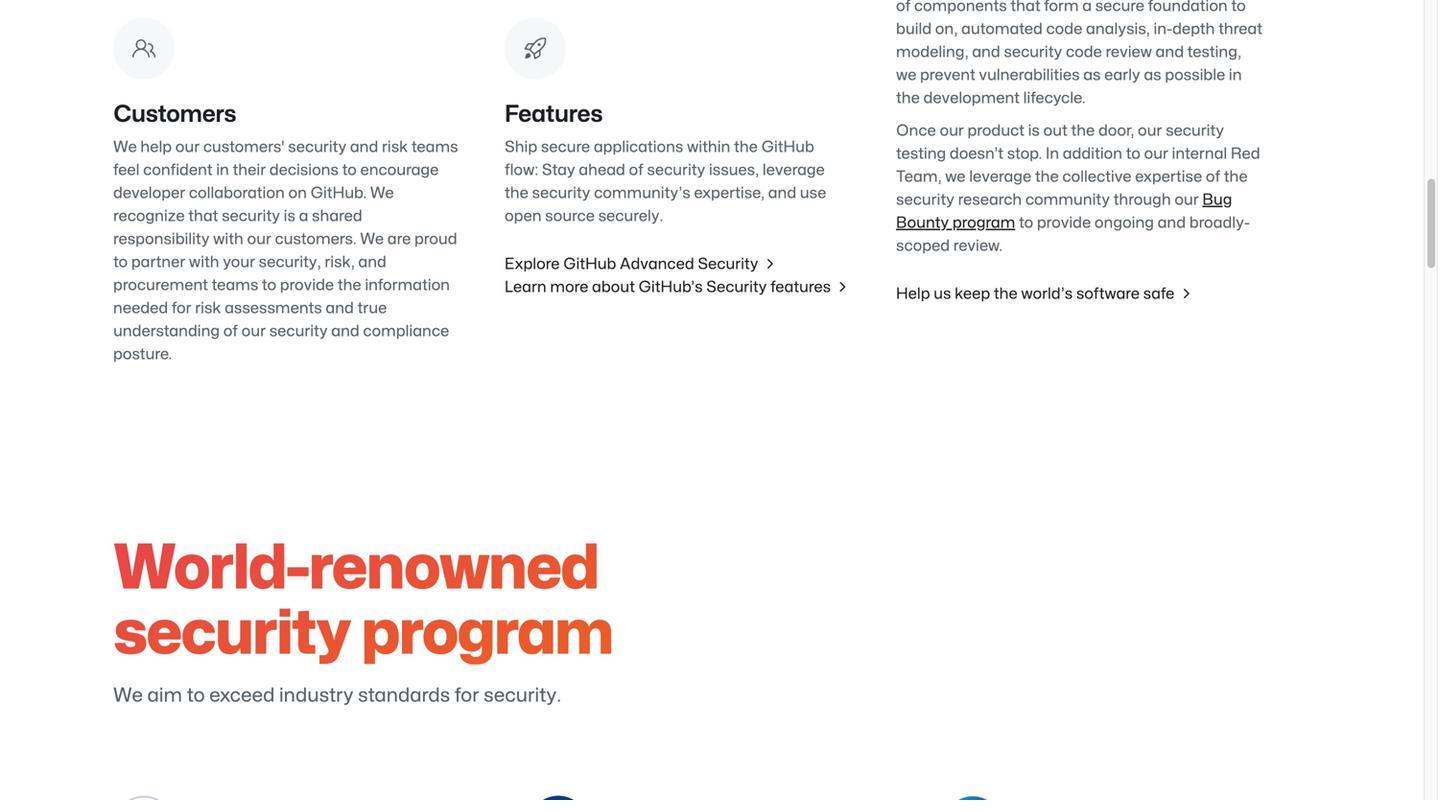 Task type: locate. For each thing, give the bounding box(es) containing it.
security down within
[[647, 163, 705, 177]]

0 vertical spatial provide
[[1037, 215, 1091, 230]]

us
[[934, 286, 951, 301]]

provide
[[1037, 215, 1091, 230], [280, 278, 334, 293]]

to left partner
[[113, 255, 128, 270]]

help
[[896, 286, 930, 301]]

0 horizontal spatial github
[[563, 257, 616, 272]]

1 vertical spatial with
[[189, 255, 219, 270]]

explore github advanced security
[[505, 257, 762, 272]]

0 vertical spatial github
[[761, 140, 814, 154]]

door,
[[1098, 123, 1134, 138]]

and left use on the top right of page
[[768, 186, 796, 201]]

learn more about github's security features
[[505, 280, 834, 295]]

1 vertical spatial security
[[706, 280, 767, 295]]

0 horizontal spatial risk
[[195, 301, 221, 316]]

0 vertical spatial risk
[[382, 140, 408, 154]]

world's
[[1021, 286, 1073, 301]]

teams down your
[[212, 278, 258, 293]]

provide down the security,
[[280, 278, 334, 293]]

0 horizontal spatial of
[[223, 324, 238, 339]]

0 horizontal spatial program
[[361, 605, 613, 664]]

our up doesn't
[[940, 123, 964, 138]]

ship secure applications within the github flow: stay ahead of security issues, leverage the security community's expertise, and use open source securely.
[[505, 140, 826, 224]]

on
[[288, 186, 307, 201]]

posture.
[[113, 347, 172, 362]]

security up bounty
[[896, 192, 954, 207]]

explore github advanced security link
[[505, 253, 777, 276]]

once our product is out the door, our security testing doesn't stop. in addition to our internal red team, we leverage the collective expertise of the security research community through our
[[896, 123, 1260, 207]]

shared
[[312, 209, 362, 224]]

learn
[[505, 280, 547, 295]]

we help our customers' security and risk teams feel confident in their decisions to encourage developer collaboration on github. we recognize that security is a shared responsibility with our customers. we are proud to partner with your security, risk, and procurement teams to provide the information needed for risk assessments and true understanding of our security and compliance posture.
[[113, 140, 458, 362]]

1 vertical spatial provide
[[280, 278, 334, 293]]

1 vertical spatial github
[[563, 257, 616, 272]]

of down assessments at top left
[[223, 324, 238, 339]]

with
[[213, 232, 244, 247], [189, 255, 219, 270]]

the up issues,
[[734, 140, 758, 154]]

leverage up research on the right top of the page
[[969, 169, 1032, 184]]

1 horizontal spatial of
[[629, 163, 643, 177]]

collective
[[1062, 169, 1132, 184]]

0 vertical spatial teams
[[411, 140, 458, 154]]

learn more about github's security features link
[[505, 276, 850, 299]]

is left out
[[1028, 123, 1040, 138]]

0 vertical spatial security
[[698, 257, 758, 272]]

program up "security."
[[361, 605, 613, 664]]

risk up understanding
[[195, 301, 221, 316]]

0 vertical spatial is
[[1028, 123, 1040, 138]]

world-
[[113, 540, 309, 599]]

leverage up use on the top right of page
[[763, 163, 825, 177]]

provide down community
[[1037, 215, 1091, 230]]

and inside to provide ongoing and broadly- scoped review.
[[1158, 215, 1186, 230]]

and right the risk,
[[358, 255, 387, 270]]

information
[[365, 278, 450, 293]]

are
[[387, 232, 411, 247]]

1 horizontal spatial github
[[761, 140, 814, 154]]

teams up encourage
[[411, 140, 458, 154]]

security up learn more about github's security features 'link'
[[698, 257, 758, 272]]

1 vertical spatial risk
[[195, 301, 221, 316]]

security up decisions
[[288, 140, 347, 154]]

our up your
[[247, 232, 271, 247]]

partner
[[131, 255, 185, 270]]

0 horizontal spatial leverage
[[763, 163, 825, 177]]

our down assessments at top left
[[241, 324, 266, 339]]

rocket image
[[524, 37, 547, 60]]

github
[[761, 140, 814, 154], [563, 257, 616, 272]]

security
[[698, 257, 758, 272], [706, 280, 767, 295]]

security
[[1166, 123, 1224, 138], [288, 140, 347, 154], [647, 163, 705, 177], [532, 186, 590, 201], [896, 192, 954, 207], [222, 209, 280, 224], [269, 324, 328, 339], [113, 605, 350, 664]]

risk up encourage
[[382, 140, 408, 154]]

for up understanding
[[172, 301, 191, 316]]

to
[[1126, 146, 1141, 161], [342, 163, 357, 177], [1019, 215, 1033, 230], [113, 255, 128, 270], [262, 278, 276, 293], [187, 686, 205, 705]]

and
[[350, 140, 378, 154], [768, 186, 796, 201], [1158, 215, 1186, 230], [358, 255, 387, 270], [326, 301, 354, 316], [331, 324, 360, 339]]

0 vertical spatial program
[[953, 215, 1015, 230]]

features
[[505, 104, 603, 126]]

2 horizontal spatial of
[[1206, 169, 1220, 184]]

internal
[[1172, 146, 1227, 161]]

github up more
[[563, 257, 616, 272]]

the down the risk,
[[338, 278, 361, 293]]

security up exceed at the left of page
[[113, 605, 350, 664]]

review.
[[953, 238, 1003, 253]]

to right aim
[[187, 686, 205, 705]]

to down door,
[[1126, 146, 1141, 161]]

security left the features
[[706, 280, 767, 295]]

and down through
[[1158, 215, 1186, 230]]

testing
[[896, 146, 946, 161]]

program inside bug bounty program
[[953, 215, 1015, 230]]

is
[[1028, 123, 1040, 138], [284, 209, 295, 224]]

community's
[[594, 186, 690, 201]]

through
[[1113, 192, 1171, 207]]

provide inside to provide ongoing and broadly- scoped review.
[[1037, 215, 1091, 230]]

of inside ship secure applications within the github flow: stay ahead of security issues, leverage the security community's expertise, and use open source securely.
[[629, 163, 643, 177]]

is left a
[[284, 209, 295, 224]]

security down collaboration on the top of the page
[[222, 209, 280, 224]]

leverage
[[763, 163, 825, 177], [969, 169, 1032, 184]]

out
[[1043, 123, 1068, 138]]

is inside we help our customers' security and risk teams feel confident in their decisions to encourage developer collaboration on github. we recognize that security is a shared responsibility with our customers. we are proud to partner with your security, risk, and procurement teams to provide the information needed for risk assessments and true understanding of our security and compliance posture.
[[284, 209, 295, 224]]

our right door,
[[1138, 123, 1162, 138]]

security up 'internal'
[[1166, 123, 1224, 138]]

1 horizontal spatial leverage
[[969, 169, 1032, 184]]

security down stay
[[532, 186, 590, 201]]

features
[[770, 280, 831, 295]]

1 horizontal spatial program
[[953, 215, 1015, 230]]

1 horizontal spatial provide
[[1037, 215, 1091, 230]]

1 horizontal spatial is
[[1028, 123, 1040, 138]]

github up use on the top right of page
[[761, 140, 814, 154]]

to down research on the right top of the page
[[1019, 215, 1033, 230]]

0 horizontal spatial is
[[284, 209, 295, 224]]

needed
[[113, 301, 168, 316]]

security down assessments at top left
[[269, 324, 328, 339]]

our
[[940, 123, 964, 138], [1138, 123, 1162, 138], [175, 140, 200, 154], [1144, 146, 1168, 161], [1175, 192, 1199, 207], [247, 232, 271, 247], [241, 324, 266, 339]]

world-renowned security program
[[113, 540, 613, 664]]

0 vertical spatial with
[[213, 232, 244, 247]]

1 vertical spatial is
[[284, 209, 295, 224]]

help us keep the world's software safe link
[[896, 283, 1193, 306]]

leverage inside once our product is out the door, our security testing doesn't stop. in addition to our internal red team, we leverage the collective expertise of the security research community through our
[[969, 169, 1032, 184]]

with up your
[[213, 232, 244, 247]]

with left your
[[189, 255, 219, 270]]

0 horizontal spatial teams
[[212, 278, 258, 293]]

for inside we help our customers' security and risk teams feel confident in their decisions to encourage developer collaboration on github. we recognize that security is a shared responsibility with our customers. we are proud to partner with your security, risk, and procurement teams to provide the information needed for risk assessments and true understanding of our security and compliance posture.
[[172, 301, 191, 316]]

doesn't
[[950, 146, 1004, 161]]

explore
[[505, 257, 560, 272]]

team,
[[896, 169, 942, 184]]

we left aim
[[113, 686, 143, 705]]

0 horizontal spatial for
[[172, 301, 191, 316]]

for
[[172, 301, 191, 316], [455, 686, 479, 705]]

security.
[[484, 686, 561, 705]]

decisions
[[269, 163, 339, 177]]

risk
[[382, 140, 408, 154], [195, 301, 221, 316]]

1 vertical spatial for
[[455, 686, 479, 705]]

1 vertical spatial program
[[361, 605, 613, 664]]

github.
[[310, 186, 367, 201]]

of down applications
[[629, 163, 643, 177]]

to inside once our product is out the door, our security testing doesn't stop. in addition to our internal red team, we leverage the collective expertise of the security research community through our
[[1126, 146, 1141, 161]]

program up review.
[[953, 215, 1015, 230]]

of
[[629, 163, 643, 177], [1206, 169, 1220, 184], [223, 324, 238, 339]]

help us keep the world's software safe
[[896, 286, 1178, 301]]

and up encourage
[[350, 140, 378, 154]]

0 vertical spatial for
[[172, 301, 191, 316]]

of up the bug at the right top of the page
[[1206, 169, 1220, 184]]

security inside world-renowned security program
[[113, 605, 350, 664]]

program
[[953, 215, 1015, 230], [361, 605, 613, 664]]

and down true
[[331, 324, 360, 339]]

customers
[[113, 104, 236, 126]]

the down 'flow:'
[[505, 186, 528, 201]]

0 horizontal spatial provide
[[280, 278, 334, 293]]

our up expertise
[[1144, 146, 1168, 161]]

1 horizontal spatial teams
[[411, 140, 458, 154]]

for left "security."
[[455, 686, 479, 705]]



Task type: vqa. For each thing, say whether or not it's contained in the screenshot.
through
yes



Task type: describe. For each thing, give the bounding box(es) containing it.
we down encourage
[[370, 186, 394, 201]]

risk,
[[325, 255, 355, 270]]

proud
[[414, 232, 457, 247]]

leverage inside ship secure applications within the github flow: stay ahead of security issues, leverage the security community's expertise, and use open source securely.
[[763, 163, 825, 177]]

in
[[216, 163, 229, 177]]

encourage
[[360, 163, 439, 177]]

secure
[[541, 140, 590, 154]]

we left the are on the left of page
[[360, 232, 384, 247]]

open
[[505, 209, 542, 224]]

securely.
[[598, 209, 663, 224]]

to provide ongoing and broadly- scoped review.
[[896, 215, 1250, 253]]

bug bounty program link
[[896, 192, 1232, 230]]

responsibility
[[113, 232, 210, 247]]

software
[[1076, 286, 1140, 301]]

confident
[[143, 163, 213, 177]]

broadly-
[[1189, 215, 1250, 230]]

to up github.
[[342, 163, 357, 177]]

customers'
[[203, 140, 285, 154]]

recognize
[[113, 209, 185, 224]]

use
[[800, 186, 826, 201]]

that
[[188, 209, 218, 224]]

red
[[1231, 146, 1260, 161]]

keep
[[955, 286, 990, 301]]

a
[[299, 209, 308, 224]]

people image
[[132, 37, 155, 60]]

advanced
[[620, 257, 694, 272]]

customers.
[[275, 232, 357, 247]]

bounty
[[896, 215, 949, 230]]

scoped
[[896, 238, 950, 253]]

the inside we help our customers' security and risk teams feel confident in their decisions to encourage developer collaboration on github. we recognize that security is a shared responsibility with our customers. we are proud to partner with your security, risk, and procurement teams to provide the information needed for risk assessments and true understanding of our security and compliance posture.
[[338, 278, 361, 293]]

to inside to provide ongoing and broadly- scoped review.
[[1019, 215, 1033, 230]]

security,
[[259, 255, 321, 270]]

help
[[140, 140, 172, 154]]

compliance
[[363, 324, 449, 339]]

expertise
[[1135, 169, 1202, 184]]

provide inside we help our customers' security and risk teams feel confident in their decisions to encourage developer collaboration on github. we recognize that security is a shared responsibility with our customers. we are proud to partner with your security, risk, and procurement teams to provide the information needed for risk assessments and true understanding of our security and compliance posture.
[[280, 278, 334, 293]]

of inside once our product is out the door, our security testing doesn't stop. in addition to our internal red team, we leverage the collective expertise of the security research community through our
[[1206, 169, 1220, 184]]

ahead
[[579, 163, 625, 177]]

our down expertise
[[1175, 192, 1199, 207]]

github inside ship secure applications within the github flow: stay ahead of security issues, leverage the security community's expertise, and use open source securely.
[[761, 140, 814, 154]]

renowned
[[309, 540, 598, 599]]

ship
[[505, 140, 537, 154]]

ongoing
[[1095, 215, 1154, 230]]

assessments
[[225, 301, 322, 316]]

aim
[[147, 686, 182, 705]]

we up feel
[[113, 140, 137, 154]]

in
[[1046, 146, 1059, 161]]

their
[[233, 163, 266, 177]]

issues,
[[709, 163, 759, 177]]

your
[[223, 255, 255, 270]]

stay
[[542, 163, 575, 177]]

addition
[[1063, 146, 1122, 161]]

our up confident
[[175, 140, 200, 154]]

program inside world-renowned security program
[[361, 605, 613, 664]]

research
[[958, 192, 1022, 207]]

1 vertical spatial teams
[[212, 278, 258, 293]]

more
[[550, 280, 588, 295]]

1 horizontal spatial risk
[[382, 140, 408, 154]]

and left true
[[326, 301, 354, 316]]

about
[[592, 280, 635, 295]]

the down "in"
[[1035, 169, 1059, 184]]

stop.
[[1007, 146, 1042, 161]]

expertise,
[[694, 186, 765, 201]]

developer
[[113, 186, 185, 201]]

the up addition
[[1071, 123, 1095, 138]]

within
[[687, 140, 730, 154]]

standards
[[358, 686, 450, 705]]

collaboration
[[189, 186, 285, 201]]

security inside learn more about github's security features 'link'
[[706, 280, 767, 295]]

flow:
[[505, 163, 538, 177]]

to up assessments at top left
[[262, 278, 276, 293]]

applications
[[594, 140, 683, 154]]

understanding
[[113, 324, 220, 339]]

bug bounty program
[[896, 192, 1232, 230]]

1 horizontal spatial for
[[455, 686, 479, 705]]

we
[[945, 169, 966, 184]]

is inside once our product is out the door, our security testing doesn't stop. in addition to our internal red team, we leverage the collective expertise of the security research community through our
[[1028, 123, 1040, 138]]

source
[[545, 209, 595, 224]]

of inside we help our customers' security and risk teams feel confident in their decisions to encourage developer collaboration on github. we recognize that security is a shared responsibility with our customers. we are proud to partner with your security, risk, and procurement teams to provide the information needed for risk assessments and true understanding of our security and compliance posture.
[[223, 324, 238, 339]]

true
[[357, 301, 387, 316]]

feel
[[113, 163, 140, 177]]

security inside explore github advanced security link
[[698, 257, 758, 272]]

bug
[[1202, 192, 1232, 207]]

github's
[[638, 280, 703, 295]]

safe
[[1143, 286, 1175, 301]]

we aim to exceed industry standards for security.
[[113, 686, 561, 705]]

and inside ship secure applications within the github flow: stay ahead of security issues, leverage the security community's expertise, and use open source securely.
[[768, 186, 796, 201]]

community
[[1025, 192, 1110, 207]]

the right "keep"
[[994, 286, 1018, 301]]

industry
[[279, 686, 354, 705]]

exceed
[[209, 686, 275, 705]]

procurement
[[113, 278, 208, 293]]

the down red
[[1224, 169, 1248, 184]]

once
[[896, 123, 936, 138]]



